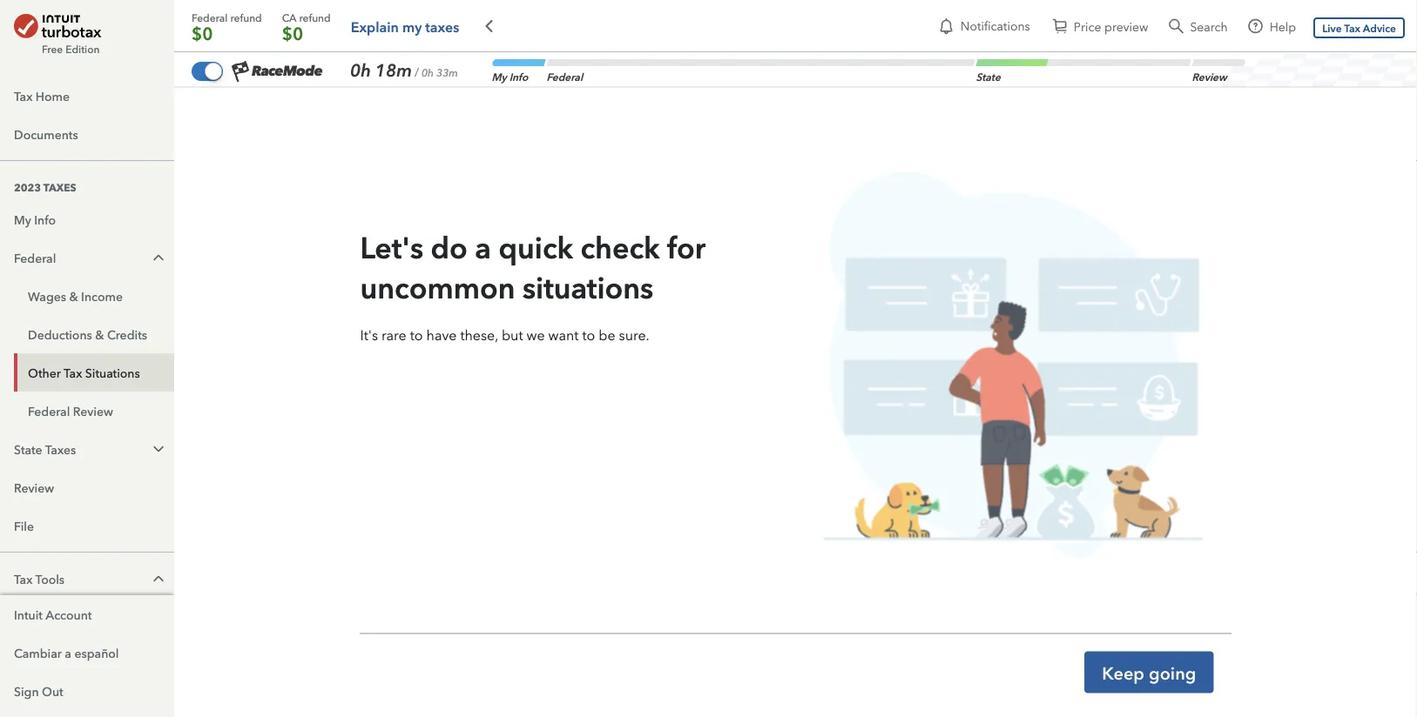 Task type: describe. For each thing, give the bounding box(es) containing it.
explain
[[351, 17, 399, 35]]

federal button
[[0, 239, 174, 277]]

Race Mode Toggle Switch checkbox
[[192, 65, 223, 84]]

advice
[[1363, 21, 1396, 35]]

taxes inside button
[[425, 17, 459, 35]]

documents link
[[0, 115, 174, 153]]

7 down the race mode toggle switch option on the top left of the page
[[202, 143, 213, 166]]

documents
[[14, 126, 78, 142]]

7 left it's
[[293, 317, 303, 341]]

keep
[[1102, 663, 1144, 684]]

0h 18m / 0h 33m
[[350, 60, 458, 81]]

0h inside 0h 18m / 0h 33m
[[421, 67, 434, 79]]

do
[[431, 230, 468, 266]]

1 horizontal spatial my
[[491, 71, 509, 83]]

state for state taxes
[[14, 441, 42, 457]]

search button
[[1161, 10, 1237, 42]]

other tax situations
[[28, 365, 140, 381]]

2023 taxes
[[14, 181, 76, 194]]

ca
[[282, 10, 296, 24]]

keep going button
[[1085, 652, 1214, 694]]

cambiar a español
[[14, 645, 119, 661]]

we
[[526, 328, 545, 344]]

& for deductions
[[95, 326, 104, 342]]

federal inside federal refund $ 0 1 2 3 4 5 6 7 8 9 0 1 2 3 4 5 6 7 8 9
[[192, 10, 228, 24]]

taxes
[[45, 441, 76, 457]]

turbotax image
[[14, 14, 102, 38]]

0 horizontal spatial taxes
[[43, 181, 76, 194]]

explain my taxes button
[[351, 16, 459, 37]]

intuit account
[[14, 607, 92, 623]]

$ for ca refund $ 0 1 2 3 4 5 6 7 8 9 0 1 2 3 4 5 6 7 8 9
[[282, 21, 293, 44]]

wages & income link
[[14, 277, 174, 315]]

tax left home
[[14, 88, 33, 104]]

rare
[[381, 328, 407, 344]]

edition
[[65, 42, 100, 56]]

file
[[14, 518, 34, 534]]

keep going
[[1102, 663, 1196, 684]]

a inside 'let's do a quick check for uncommon situations'
[[475, 230, 491, 266]]

other tax situations link
[[14, 354, 174, 392]]

price
[[1074, 18, 1101, 34]]

info inside "link"
[[34, 211, 56, 227]]

help button
[[1240, 10, 1305, 42]]

but
[[502, 328, 523, 344]]

let's do a quick check for uncommon situations element
[[360, 230, 713, 306]]

notifications button
[[931, 10, 1037, 42]]

my info inside "link"
[[14, 211, 56, 227]]

price preview
[[1074, 18, 1148, 34]]

0 horizontal spatial 0h
[[350, 60, 371, 81]]

my info link
[[0, 200, 174, 239]]

cambiar a español link
[[0, 634, 174, 672]]

deductions & credits link
[[14, 315, 174, 354]]

going
[[1149, 663, 1196, 684]]

1 vertical spatial review
[[73, 403, 113, 419]]

live tax advice button
[[1314, 17, 1405, 38]]

federal review
[[28, 403, 113, 419]]

situations
[[523, 270, 653, 306]]

tax inside button
[[1344, 21, 1360, 35]]

tools
[[35, 571, 65, 587]]

it's rare to have these, but we want to be sure.
[[360, 328, 650, 344]]

2023
[[14, 181, 41, 194]]

sign out link
[[0, 672, 174, 711]]

tax right 'other'
[[64, 365, 82, 381]]

federal refund $ 0 1 2 3 4 5 6 7 8 9 0 1 2 3 4 5 6 7 8 9
[[192, 10, 265, 375]]

español
[[74, 645, 119, 661]]

tax home link
[[0, 77, 174, 115]]

review link
[[0, 469, 174, 507]]

preview
[[1104, 18, 1148, 34]]

toggle refund list image
[[478, 16, 499, 37]]

wages
[[28, 288, 66, 304]]

state taxes
[[14, 441, 76, 457]]

price preview button
[[1044, 10, 1157, 42]]

deductions
[[28, 326, 92, 342]]

search
[[1190, 18, 1228, 34]]

$ for federal refund $ 0 1 2 3 4 5 6 7 8 9 0 1 2 3 4 5 6 7 8 9
[[192, 21, 202, 44]]

wages & income
[[28, 288, 123, 304]]

ca refund $ 0 1 2 3 4 5 6 7 8 9 0 1 2 3 4 5 6 7 8 9
[[282, 10, 333, 375]]

animation image
[[796, 157, 1231, 585]]

federal review link
[[14, 392, 174, 430]]

state for state
[[975, 71, 1003, 83]]

tax tools
[[14, 571, 65, 587]]



Task type: vqa. For each thing, say whether or not it's contained in the screenshot.
'Credits'
yes



Task type: locate. For each thing, give the bounding box(es) containing it.
cambiar
[[14, 645, 62, 661]]

it's rare to have these, but we want to be sure. element
[[360, 328, 650, 344]]

0
[[202, 21, 213, 44], [293, 21, 303, 44], [202, 196, 213, 219], [293, 196, 303, 219]]

2 horizontal spatial review
[[1191, 71, 1229, 83]]

0 horizontal spatial &
[[69, 288, 78, 304]]

sign out
[[14, 683, 63, 699]]

keep going element
[[1102, 663, 1196, 684]]

taxes right my
[[425, 17, 459, 35]]

taxes right 2023
[[43, 181, 76, 194]]

1 horizontal spatial info
[[509, 71, 530, 83]]

out
[[42, 683, 63, 699]]

help
[[1270, 18, 1296, 34]]

refund inside federal refund $ 0 1 2 3 4 5 6 7 8 9 0 1 2 3 4 5 6 7 8 9
[[230, 10, 262, 24]]

0 horizontal spatial my info
[[14, 211, 56, 227]]

0 vertical spatial review
[[1191, 71, 1229, 83]]

intuit account link
[[0, 596, 174, 634]]

0 horizontal spatial a
[[65, 645, 71, 661]]

1 horizontal spatial to
[[582, 328, 595, 344]]

have
[[426, 328, 457, 344]]

a
[[475, 230, 491, 266], [65, 645, 71, 661]]

refund right "ca"
[[299, 10, 331, 24]]

0h right /
[[421, 67, 434, 79]]

1 horizontal spatial refund
[[299, 10, 331, 24]]

1 horizontal spatial &
[[95, 326, 104, 342]]

tax inside popup button
[[14, 571, 33, 587]]

1 to from the left
[[410, 328, 423, 344]]

checkered flag icon image
[[232, 60, 249, 82]]

$ inside ca refund $ 0 1 2 3 4 5 6 7 8 9 0 1 2 3 4 5 6 7 8 9
[[282, 21, 293, 44]]

/
[[415, 64, 419, 80]]

& inside deductions & credits link
[[95, 326, 104, 342]]

info right 33m in the left top of the page
[[509, 71, 530, 83]]

0h left 18m
[[350, 60, 371, 81]]

0h
[[350, 60, 371, 81], [421, 67, 434, 79]]

2 vertical spatial review
[[14, 480, 54, 496]]

18m
[[375, 60, 412, 81]]

$
[[192, 21, 202, 44], [282, 21, 293, 44]]

& inside wages & income link
[[69, 288, 78, 304]]

1 vertical spatial my info
[[14, 211, 56, 227]]

0 horizontal spatial state
[[14, 441, 42, 457]]

tax
[[1344, 21, 1360, 35], [14, 88, 33, 104], [64, 365, 82, 381], [14, 571, 33, 587]]

1 vertical spatial &
[[95, 326, 104, 342]]

my info
[[491, 71, 530, 83], [14, 211, 56, 227]]

federal inside dropdown button
[[14, 250, 56, 266]]

refund inside ca refund $ 0 1 2 3 4 5 6 7 8 9 0 1 2 3 4 5 6 7 8 9
[[299, 10, 331, 24]]

$ up racemode
[[282, 21, 293, 44]]

review down search
[[1191, 71, 1229, 83]]

state down notifications button
[[975, 71, 1003, 83]]

0 vertical spatial taxes
[[425, 17, 459, 35]]

1 horizontal spatial state
[[975, 71, 1003, 83]]

0 vertical spatial info
[[509, 71, 530, 83]]

notifications
[[960, 17, 1030, 33]]

be
[[599, 328, 615, 344]]

1 $ from the left
[[192, 21, 202, 44]]

review up file
[[14, 480, 54, 496]]

review down the other tax situations link
[[73, 403, 113, 419]]

my down toggle refund list icon
[[491, 71, 509, 83]]

0 horizontal spatial to
[[410, 328, 423, 344]]

deductions & credits
[[28, 326, 147, 342]]

0 horizontal spatial $
[[192, 21, 202, 44]]

uncommon
[[360, 270, 515, 306]]

33m
[[436, 67, 458, 79]]

8
[[202, 161, 213, 184], [293, 161, 303, 184], [202, 335, 213, 358], [293, 335, 303, 358]]

income
[[81, 288, 123, 304]]

to right "rare"
[[410, 328, 423, 344]]

info down 2023 taxes
[[34, 211, 56, 227]]

free
[[42, 42, 63, 56]]

a left español
[[65, 645, 71, 661]]

tax home
[[14, 88, 70, 104]]

file link
[[0, 507, 174, 545]]

refund
[[230, 10, 262, 24], [299, 10, 331, 24]]

1 horizontal spatial $
[[282, 21, 293, 44]]

1 vertical spatial state
[[14, 441, 42, 457]]

intuit
[[14, 607, 43, 623]]

7 right 'credits' at the left top of page
[[202, 317, 213, 341]]

& right the wages
[[69, 288, 78, 304]]

review
[[1191, 71, 1229, 83], [73, 403, 113, 419], [14, 480, 54, 496]]

1
[[202, 39, 213, 62], [293, 39, 303, 62], [202, 213, 213, 236], [293, 213, 303, 236]]

check
[[580, 230, 660, 266]]

sure.
[[619, 328, 650, 344]]

tax tools button
[[0, 560, 174, 599]]

want
[[548, 328, 579, 344]]

sign
[[14, 683, 39, 699]]

7
[[202, 143, 213, 166], [293, 143, 303, 166], [202, 317, 213, 341], [293, 317, 303, 341]]

1 horizontal spatial a
[[475, 230, 491, 266]]

2 $ from the left
[[282, 21, 293, 44]]

0 vertical spatial my info
[[491, 71, 530, 83]]

0 vertical spatial my
[[491, 71, 509, 83]]

state
[[975, 71, 1003, 83], [14, 441, 42, 457]]

1 vertical spatial taxes
[[43, 181, 76, 194]]

refund for ca refund $ 0 1 2 3 4 5 6 7 8 9 0 1 2 3 4 5 6 7 8 9
[[299, 10, 331, 24]]

other
[[28, 365, 61, 381]]

my down 2023
[[14, 211, 31, 227]]

credits
[[107, 326, 147, 342]]

$ up the race mode toggle switch option on the top left of the page
[[192, 21, 202, 44]]

0 horizontal spatial my
[[14, 211, 31, 227]]

3
[[202, 74, 213, 97], [293, 74, 303, 97], [202, 248, 213, 271], [293, 248, 303, 271]]

1 refund from the left
[[230, 10, 262, 24]]

2 to from the left
[[582, 328, 595, 344]]

0 horizontal spatial info
[[34, 211, 56, 227]]

taxes
[[425, 17, 459, 35], [43, 181, 76, 194]]

home
[[36, 88, 70, 104]]

these,
[[460, 328, 498, 344]]

live tax advice
[[1322, 21, 1396, 35]]

0 vertical spatial &
[[69, 288, 78, 304]]

to
[[410, 328, 423, 344], [582, 328, 595, 344]]

a right do
[[475, 230, 491, 266]]

& left 'credits' at the left top of page
[[95, 326, 104, 342]]

0 vertical spatial a
[[475, 230, 491, 266]]

2 refund from the left
[[299, 10, 331, 24]]

info
[[509, 71, 530, 83], [34, 211, 56, 227]]

account
[[45, 607, 92, 623]]

1 horizontal spatial taxes
[[425, 17, 459, 35]]

1 horizontal spatial 0h
[[421, 67, 434, 79]]

my info down toggle refund list icon
[[491, 71, 530, 83]]

1 horizontal spatial my info
[[491, 71, 530, 83]]

my
[[402, 17, 422, 35]]

state left taxes
[[14, 441, 42, 457]]

0 horizontal spatial review
[[14, 480, 54, 496]]

&
[[69, 288, 78, 304], [95, 326, 104, 342]]

$ inside federal refund $ 0 1 2 3 4 5 6 7 8 9 0 1 2 3 4 5 6 7 8 9
[[192, 21, 202, 44]]

9
[[202, 178, 213, 201], [293, 178, 303, 201], [202, 352, 213, 375], [293, 352, 303, 375]]

quick
[[499, 230, 573, 266]]

state inside popup button
[[14, 441, 42, 457]]

refund left "ca"
[[230, 10, 262, 24]]

tax right live
[[1344, 21, 1360, 35]]

0 vertical spatial state
[[975, 71, 1003, 83]]

let's do a quick check for uncommon situations
[[360, 230, 713, 306]]

explain my taxes
[[351, 17, 459, 35]]

situations
[[85, 365, 140, 381]]

for
[[667, 230, 706, 266]]

live
[[1322, 21, 1342, 35]]

let's
[[360, 230, 423, 266]]

& for wages
[[69, 288, 78, 304]]

1 horizontal spatial review
[[73, 403, 113, 419]]

refund for federal refund $ 0 1 2 3 4 5 6 7 8 9 0 1 2 3 4 5 6 7 8 9
[[230, 10, 262, 24]]

1 vertical spatial a
[[65, 645, 71, 661]]

a inside cambiar a español link
[[65, 645, 71, 661]]

0 horizontal spatial refund
[[230, 10, 262, 24]]

7 right federal refund $ 0 1 2 3 4 5 6 7 8 9 0 1 2 3 4 5 6 7 8 9
[[293, 143, 303, 166]]

1 vertical spatial info
[[34, 211, 56, 227]]

1 vertical spatial my
[[14, 211, 31, 227]]

2023 taxes element
[[0, 168, 174, 545]]

it's
[[360, 328, 378, 344]]

state taxes button
[[0, 430, 174, 469]]

racemode
[[252, 62, 322, 79]]

free edition
[[42, 42, 100, 56]]

tax left the tools
[[14, 571, 33, 587]]

my info down 2023
[[14, 211, 56, 227]]

to left be
[[582, 328, 595, 344]]

my inside "link"
[[14, 211, 31, 227]]



